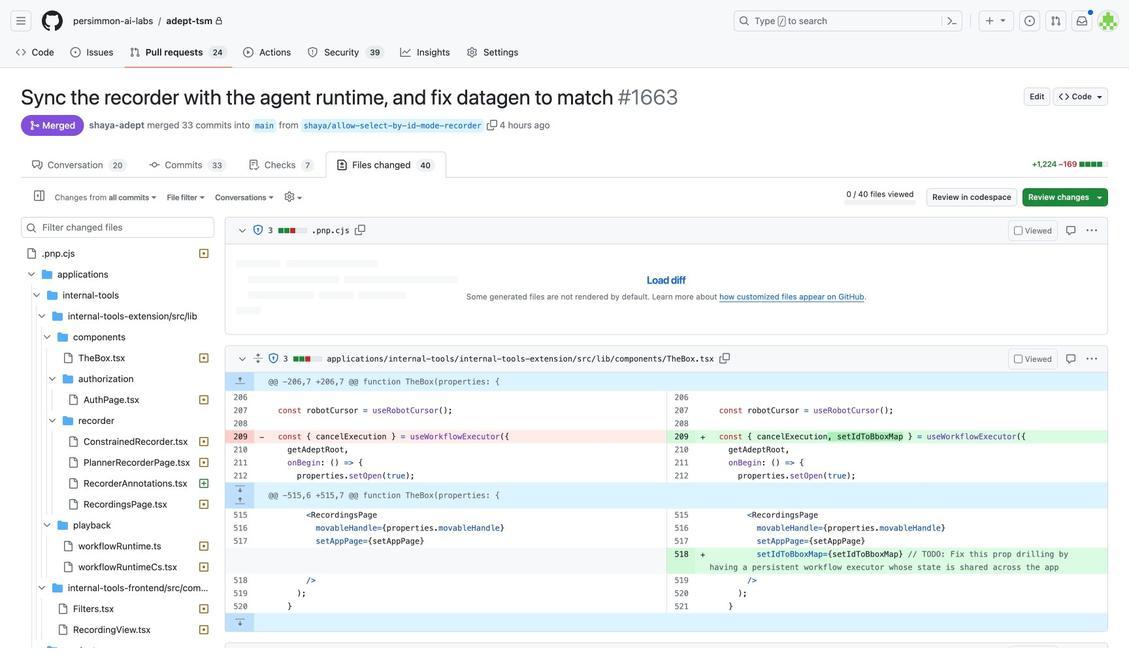 Task type: vqa. For each thing, say whether or not it's contained in the screenshot.
first Why am I seeing this? "icon" from the top
no



Task type: describe. For each thing, give the bounding box(es) containing it.
1 tree item from the top
[[21, 243, 214, 264]]

0 horizontal spatial code image
[[16, 47, 26, 58]]

0 horizontal spatial issue opened image
[[70, 47, 81, 58]]

owned by you along with @persimmon-ai-labs/internal-tools (from codeowners line 1) image
[[268, 353, 279, 364]]

graph image
[[401, 47, 411, 58]]

group for 17th tree item
[[21, 599, 214, 641]]

15 tree item from the top
[[21, 536, 214, 557]]

9 tree item from the top
[[21, 411, 214, 515]]

expand all image
[[253, 353, 264, 364]]

lock image
[[215, 17, 223, 25]]

show options image for comment image
[[1087, 354, 1098, 365]]

3 tree item from the top
[[21, 285, 214, 641]]

17 tree item from the top
[[21, 578, 214, 641]]

2 tree item from the top
[[21, 264, 214, 649]]

toggle diff contents image
[[237, 355, 248, 365]]

plus image
[[985, 16, 996, 26]]

sidebar expand image
[[34, 190, 44, 201]]

comment image
[[1067, 354, 1077, 365]]

toggle diff contents image
[[237, 226, 248, 237]]

expand up image
[[235, 376, 246, 387]]

gear image
[[467, 47, 478, 58]]

status: merged image
[[29, 120, 40, 131]]

5 tree item from the top
[[21, 327, 214, 515]]

owned by you along with @persimmon-ai-labs/build-tooling (from codeowners line 12) element
[[253, 225, 264, 235]]

1 horizontal spatial code image
[[1060, 92, 1070, 102]]

comment image
[[1067, 226, 1077, 236]]

group for 5th tree item from the top
[[21, 348, 214, 515]]

show options image for comment icon
[[1087, 226, 1098, 236]]

command palette image
[[948, 16, 958, 26]]

expand up image
[[235, 497, 246, 507]]

git commit image
[[150, 160, 160, 170]]

copy image
[[720, 353, 730, 364]]



Task type: locate. For each thing, give the bounding box(es) containing it.
2 show options image from the top
[[1087, 354, 1098, 365]]

expand down image
[[235, 484, 246, 494], [235, 617, 246, 627]]

Filter changed files text field
[[21, 217, 214, 238]]

file diff image
[[337, 160, 347, 170]]

13 tree item from the top
[[21, 494, 214, 515]]

1 expand down image from the top
[[235, 484, 246, 494]]

2 group from the top
[[21, 306, 214, 641]]

tree item
[[21, 243, 214, 264], [21, 264, 214, 649], [21, 285, 214, 641], [21, 306, 214, 578], [21, 327, 214, 515], [21, 348, 214, 369], [21, 369, 214, 411], [21, 390, 214, 411], [21, 411, 214, 515], [21, 432, 214, 453], [21, 453, 214, 473], [21, 473, 214, 494], [21, 494, 214, 515], [21, 515, 214, 578], [21, 536, 214, 557], [21, 557, 214, 578], [21, 578, 214, 641], [21, 599, 214, 620], [21, 620, 214, 641]]

14 tree item from the top
[[21, 515, 214, 578]]

1 vertical spatial show options image
[[1087, 354, 1098, 365]]

1 vertical spatial expand down image
[[235, 617, 246, 627]]

group for 6th tree item from the bottom of the the file tree tree
[[21, 536, 214, 578]]

10 tree item from the top
[[21, 432, 214, 453]]

0 vertical spatial copy image
[[487, 120, 498, 130]]

group for 16th tree item from the bottom
[[21, 327, 214, 578]]

1 show options image from the top
[[1087, 226, 1098, 236]]

1 vertical spatial issue opened image
[[70, 47, 81, 58]]

0 vertical spatial issue opened image
[[1025, 16, 1036, 26]]

1 horizontal spatial issue opened image
[[1025, 16, 1036, 26]]

12 tree item from the top
[[21, 473, 214, 494]]

0 vertical spatial show options image
[[1087, 226, 1098, 236]]

1 horizontal spatial git pull request image
[[1052, 16, 1062, 26]]

18 tree item from the top
[[21, 599, 214, 620]]

1 vertical spatial git pull request image
[[130, 47, 140, 58]]

group for 17th tree item from the bottom
[[21, 306, 214, 641]]

owned by you along with @persimmon-ai-labs/build-tooling (from codeowners line 12) image
[[253, 225, 264, 235]]

6 group from the top
[[21, 536, 214, 578]]

11 tree item from the top
[[21, 453, 214, 473]]

diff settings image
[[284, 192, 295, 202]]

1 vertical spatial copy image
[[355, 225, 365, 235]]

group
[[21, 285, 214, 649], [21, 306, 214, 641], [21, 327, 214, 578], [21, 348, 214, 515], [21, 432, 214, 515], [21, 536, 214, 578], [21, 599, 214, 641]]

code image
[[16, 47, 26, 58], [1060, 92, 1070, 102]]

6 tree item from the top
[[21, 348, 214, 369]]

4 group from the top
[[21, 348, 214, 515]]

homepage image
[[42, 10, 63, 31]]

8 tree item from the top
[[21, 390, 214, 411]]

0 vertical spatial expand down image
[[235, 484, 246, 494]]

3 group from the top
[[21, 327, 214, 578]]

owned by you along with @persimmon-ai-labs/internal-tools (from codeowners line 1) element
[[268, 353, 279, 364]]

comment discussion image
[[32, 160, 43, 170]]

16 tree item from the top
[[21, 557, 214, 578]]

None checkbox
[[1015, 227, 1023, 235], [1015, 355, 1023, 364], [1015, 227, 1023, 235], [1015, 355, 1023, 364]]

notifications image
[[1078, 16, 1088, 26]]

0 vertical spatial git pull request image
[[1052, 16, 1062, 26]]

show options image
[[1087, 226, 1098, 236], [1087, 354, 1098, 365]]

5 group from the top
[[21, 432, 214, 515]]

1 vertical spatial code image
[[1060, 92, 1070, 102]]

triangle down image
[[999, 15, 1009, 25], [1095, 92, 1106, 102], [1095, 192, 1106, 203]]

7 tree item from the top
[[21, 369, 214, 411]]

1 vertical spatial triangle down image
[[1095, 92, 1106, 102]]

group for ninth tree item from the top of the the file tree tree
[[21, 432, 214, 515]]

pull request tabs element
[[21, 152, 1026, 178]]

play image
[[243, 47, 254, 58]]

issue opened image
[[1025, 16, 1036, 26], [70, 47, 81, 58]]

0 vertical spatial triangle down image
[[999, 15, 1009, 25]]

19 tree item from the top
[[21, 620, 214, 641]]

show options image right comment image
[[1087, 354, 1098, 365]]

show options image right comment icon
[[1087, 226, 1098, 236]]

git pull request image for leftmost issue opened image
[[130, 47, 140, 58]]

4 tree item from the top
[[21, 306, 214, 578]]

1 horizontal spatial copy image
[[487, 120, 498, 130]]

0 horizontal spatial git pull request image
[[130, 47, 140, 58]]

list
[[68, 10, 727, 31]]

shield image
[[308, 47, 318, 58]]

0 horizontal spatial copy image
[[355, 225, 365, 235]]

7 group from the top
[[21, 599, 214, 641]]

git pull request image
[[1052, 16, 1062, 26], [130, 47, 140, 58]]

group for 2nd tree item from the top of the the file tree tree
[[21, 285, 214, 649]]

file tree tree
[[21, 243, 214, 649]]

git pull request image for the topmost issue opened image
[[1052, 16, 1062, 26]]

2 expand down image from the top
[[235, 617, 246, 627]]

1 group from the top
[[21, 285, 214, 649]]

2 vertical spatial triangle down image
[[1095, 192, 1106, 203]]

checklist image
[[249, 160, 260, 170]]

0 vertical spatial code image
[[16, 47, 26, 58]]

copy image
[[487, 120, 498, 130], [355, 225, 365, 235]]



